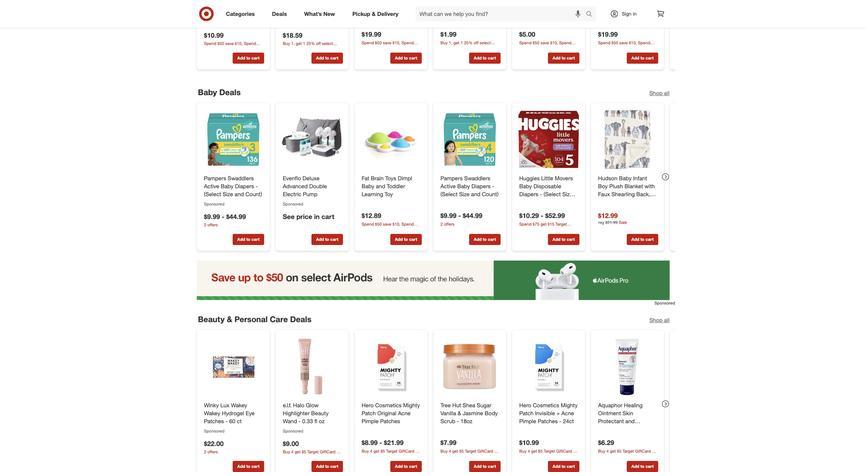 Task type: locate. For each thing, give the bounding box(es) containing it.
personal inside $6.29 buy 4 get $5 target giftcard on beauty & personal care
[[616, 454, 632, 460]]

$21.99 for $8.99 - $21.99
[[384, 438, 404, 446]]

1 horizontal spatial with
[[362, 9, 372, 16]]

2 pampers swaddlers active baby diapers - (select size and count) link from the left
[[441, 174, 500, 198]]

target inside $10.99 buy 4 get $5 target giftcard on beauty & personal care
[[544, 448, 555, 454]]

$10.99 inside $10.99 buy 4 get $5 target giftcard on beauty & personal care
[[520, 438, 539, 446]]

2 acne from the left
[[562, 410, 574, 416]]

1 pimple from the left
[[362, 417, 379, 424]]

$50 down "$5.00"
[[533, 40, 540, 45]]

0 horizontal spatial hero
[[362, 402, 374, 409]]

and inside huggies little movers baby disposable diapers - (select size and count)
[[520, 199, 529, 205]]

& inside $6.29 buy 4 get $5 target giftcard on beauty & personal care
[[612, 454, 615, 460]]

beauty for $9.00
[[283, 455, 296, 460]]

spend $50 save $10, spend $100 save $25 on select toys button
[[599, 40, 659, 51], [362, 40, 422, 51], [520, 40, 580, 51], [204, 41, 264, 52], [362, 221, 422, 233]]

1 horizontal spatial patches
[[380, 417, 400, 424]]

toys
[[385, 175, 396, 182]]

$21.99 for $12.99
[[606, 220, 618, 225]]

patches down winky
[[204, 417, 224, 424]]

patch for $8.99 - $21.99
[[362, 410, 376, 416]]

$5 for $9.00
[[302, 449, 306, 454]]

active
[[204, 183, 219, 190], [441, 183, 456, 190]]

0 horizontal spatial cosmetics
[[375, 402, 402, 409]]

0 horizontal spatial patches
[[204, 417, 224, 424]]

0 horizontal spatial kit
[[219, 1, 226, 8]]

care inside $8.99 - $21.99 buy 4 get $5 target giftcard on beauty & personal care
[[397, 454, 405, 460]]

24ct
[[563, 417, 574, 424]]

sponsored for $22.00
[[204, 428, 224, 433]]

personal for $9.00
[[301, 455, 317, 460]]

hero cosmetics mighty patch original acne pimple patches image
[[360, 336, 422, 397], [360, 336, 422, 397]]

4 for $10.99
[[528, 448, 530, 454]]

what's new link
[[299, 6, 344, 21]]

1 vertical spatial in
[[314, 212, 320, 220]]

cosmetics for $10.99
[[533, 402, 560, 409]]

$21.99 inside $12.99 reg $21.99 sale
[[606, 220, 618, 225]]

size
[[223, 191, 233, 198], [459, 191, 470, 198], [563, 191, 573, 198], [643, 199, 653, 205]]

chisel
[[314, 9, 329, 16]]

blanket
[[625, 183, 644, 190]]

care inside $6.29 buy 4 get $5 target giftcard on beauty & personal care
[[633, 454, 642, 460]]

$100 inside $5.00 spend $50 save $10, spend $100 save $25 on select toys
[[520, 46, 529, 51]]

categories
[[226, 10, 255, 17]]

0 horizontal spatial pimple
[[362, 417, 379, 424]]

25%
[[464, 40, 473, 45], [307, 41, 315, 46]]

toy
[[385, 191, 393, 198]]

2 vertical spatial with
[[645, 183, 655, 190]]

beauty inside $8.99 - $21.99 buy 4 get $5 target giftcard on beauty & personal care
[[362, 454, 375, 460]]

+
[[557, 410, 560, 416]]

0 horizontal spatial pampers swaddlers active baby diapers - (select size and count)
[[204, 175, 262, 198]]

1 all from the top
[[665, 90, 670, 97]]

2 horizontal spatial count)
[[531, 199, 547, 205]]

1 horizontal spatial buy 1, get 1 25% off select sharpie items button
[[441, 40, 501, 51]]

2 vertical spatial deals
[[290, 314, 312, 324]]

tip right chisel
[[331, 9, 339, 16]]

kit inside paint-your-own ceramic unicorn kit - mondo llama™
[[563, 1, 570, 8]]

items inside $1.99 buy 1, get 1 25% off select sharpie items
[[456, 46, 466, 51]]

cosmetics inside hero cosmetics mighty patch invisible + acne pimple patches - 24ct
[[533, 402, 560, 409]]

get inside $6.29 buy 4 get $5 target giftcard on beauty & personal care
[[610, 448, 616, 454]]

off for $18.59
[[316, 41, 321, 46]]

shop all link for baby deals
[[650, 89, 670, 97]]

$21.99 right $8.99
[[384, 438, 404, 446]]

pimple
[[362, 417, 379, 424], [520, 417, 537, 424]]

0 vertical spatial skin
[[623, 410, 634, 416]]

2 horizontal spatial with
[[645, 183, 655, 190]]

giftcard for $10.99
[[557, 448, 572, 454]]

beauty for $7.99
[[441, 454, 453, 460]]

beauty inside $6.29 buy 4 get $5 target giftcard on beauty & personal care
[[599, 454, 611, 460]]

target inside $8.99 - $21.99 buy 4 get $5 target giftcard on beauty & personal care
[[386, 448, 398, 454]]

1 horizontal spatial $10.99
[[520, 438, 539, 446]]

mighty inside hero cosmetics mighty patch invisible + acne pimple patches - 24ct
[[561, 402, 578, 409]]

care
[[397, 454, 405, 460], [476, 454, 484, 460], [555, 454, 563, 460], [633, 454, 642, 460], [318, 455, 326, 460]]

1 swaddlers from the left
[[228, 175, 254, 182]]

giftcard inside $9.00 buy 4 get $5 target giftcard on beauty & personal care
[[320, 449, 336, 454]]

1 shop all link from the top
[[650, 89, 670, 97]]

0 vertical spatial all
[[665, 90, 670, 97]]

dry
[[636, 425, 644, 432]]

sharpie down the $1.99
[[441, 46, 455, 51]]

off
[[474, 40, 479, 45], [316, 41, 321, 46]]

pampers swaddlers active baby diapers - (select size and count) image
[[203, 109, 264, 170], [203, 109, 264, 170], [439, 109, 501, 170], [439, 109, 501, 170]]

1 vertical spatial $21.99
[[384, 438, 404, 446]]

3 (select from the left
[[544, 191, 561, 198]]

care inside $10.99 buy 4 get $5 target giftcard on beauty & personal care
[[555, 454, 563, 460]]

$5 inside $7.99 buy 4 get $5 target giftcard on beauty & personal care
[[460, 448, 464, 454]]

buy 1, get 1 25% off select sharpie items button for $1.99
[[441, 40, 501, 51]]

2 patch from the left
[[520, 410, 534, 416]]

target inside $7.99 buy 4 get $5 target giftcard on beauty & personal care
[[465, 448, 477, 454]]

1 active from the left
[[204, 183, 219, 190]]

select
[[480, 40, 491, 45], [322, 41, 333, 46], [632, 46, 643, 51], [395, 46, 406, 51], [553, 46, 564, 51], [237, 47, 249, 52], [395, 228, 406, 233]]

patches down the invisible
[[538, 417, 558, 424]]

spend $50 save $10, spend $100 save $25 on select toys button down categories
[[204, 41, 264, 52]]

1 (select from the left
[[204, 191, 221, 198]]

categories link
[[220, 6, 264, 21]]

sharpie up creative
[[283, 0, 302, 0]]

1 horizontal spatial $44.99
[[463, 212, 483, 220]]

0 horizontal spatial wakey
[[204, 410, 220, 416]]

1 horizontal spatial cosmetics
[[533, 402, 560, 409]]

1 shop all from the top
[[650, 90, 670, 97]]

highlighter
[[283, 410, 310, 416]]

1 horizontal spatial pampers
[[441, 175, 463, 182]]

$10, down toy
[[393, 222, 401, 227]]

2 shop from the top
[[650, 317, 663, 324]]

get for $1.99
[[454, 40, 460, 45]]

1 horizontal spatial hero
[[520, 402, 532, 409]]

25% inside $18.59 buy 1, get 1 25% off select sharpie items
[[307, 41, 315, 46]]

3 patches from the left
[[538, 417, 558, 424]]

price
[[297, 212, 312, 220]]

with inside hudson baby infant boy plush blanket with faux shearling back, royal safari, one size
[[645, 183, 655, 190]]

beauty inside $7.99 buy 4 get $5 target giftcard on beauty & personal care
[[441, 454, 453, 460]]

$10, down sign in
[[629, 40, 637, 45]]

advertisement region
[[191, 260, 676, 300]]

0 vertical spatial $21.99
[[606, 220, 618, 225]]

get inside $9.00 buy 4 get $5 target giftcard on beauty & personal care
[[295, 449, 301, 454]]

tree hut shea sugar vanilla & jasmine body scrub - 18oz link
[[441, 401, 500, 425]]

1 inside $1.99 buy 1, get 1 25% off select sharpie items
[[461, 40, 463, 45]]

$19.99 spend $50 save $10, spend $100 save $25 on select toys down sign in link
[[599, 30, 652, 51]]

crayola
[[362, 0, 381, 0]]

$10, inside $12.89 spend $50 save $10, spend $100 save $25 on select toys
[[393, 222, 401, 227]]

kit for slime
[[219, 1, 226, 8]]

0 horizontal spatial with
[[228, 1, 238, 8]]

cosmetics up the original
[[375, 402, 402, 409]]

hero for $10.99
[[520, 402, 532, 409]]

skin down for
[[621, 433, 632, 440]]

target inside $6.29 buy 4 get $5 target giftcard on beauty & personal care
[[623, 448, 634, 454]]

2 mighty from the left
[[561, 402, 578, 409]]

1 horizontal spatial diapers
[[472, 183, 491, 190]]

hudson
[[599, 175, 618, 182]]

shop all for beauty & personal care deals
[[650, 317, 670, 324]]

buy inside $18.59 buy 1, get 1 25% off select sharpie items
[[283, 41, 290, 46]]

0 vertical spatial shop all
[[650, 90, 670, 97]]

$25 inside $5.00 spend $50 save $10, spend $100 save $25 on select toys
[[539, 46, 546, 51]]

$10, inside $5.00 spend $50 save $10, spend $100 save $25 on select toys
[[551, 40, 558, 45]]

search button
[[583, 6, 600, 23]]

patch inside hero cosmetics mighty patch invisible + acne pimple patches - 24ct
[[520, 410, 534, 416]]

$52.99
[[546, 212, 565, 220]]

buy inside $9.00 buy 4 get $5 target giftcard on beauty & personal care
[[283, 449, 290, 454]]

crayola 115pc imagination art set with case link
[[362, 0, 421, 17]]

giftcard for $7.99
[[478, 448, 493, 454]]

1 vertical spatial tip
[[331, 9, 339, 16]]

1 vertical spatial with
[[362, 9, 372, 16]]

toys for paint-your-own ceramic unicorn kit - mondo llama™
[[565, 46, 573, 51]]

$5 for $6.29
[[618, 448, 622, 454]]

0 horizontal spatial active
[[204, 183, 219, 190]]

buy 4 get $5 target giftcard on beauty & personal care button for $8.99 - $21.99
[[362, 448, 422, 460]]

personal inside $9.00 buy 4 get $5 target giftcard on beauty & personal care
[[301, 455, 317, 460]]

0 horizontal spatial $10.99
[[204, 31, 224, 39]]

$10,
[[629, 40, 637, 45], [393, 40, 401, 45], [551, 40, 558, 45], [235, 41, 243, 46], [393, 222, 401, 227]]

- inside huggies little movers baby disposable diapers - (select size and count)
[[540, 191, 542, 198]]

target
[[386, 448, 398, 454], [465, 448, 477, 454], [544, 448, 555, 454], [623, 448, 634, 454], [307, 449, 319, 454]]

1 horizontal spatial beauty
[[311, 410, 329, 416]]

unscented
[[599, 441, 626, 448]]

$19.99 down pickup & delivery
[[362, 30, 381, 38]]

0 vertical spatial wakey
[[231, 402, 247, 409]]

kit right unicorn on the top right
[[563, 1, 570, 8]]

sale
[[619, 220, 627, 225]]

1 hero from the left
[[362, 402, 374, 409]]

1 vertical spatial beauty
[[311, 410, 329, 416]]

1 horizontal spatial 25%
[[464, 40, 473, 45]]

0 horizontal spatial buy 1, get 1 25% off select sharpie items button
[[283, 41, 343, 52]]

pampers swaddlers active baby diapers - (select size and count)
[[204, 175, 262, 198], [441, 175, 499, 198]]

1 horizontal spatial pimple
[[520, 417, 537, 424]]

25% inside $1.99 buy 1, get 1 25% off select sharpie items
[[464, 40, 473, 45]]

offers inside the $22.00 2 offers
[[207, 449, 218, 454]]

with down 4pk on the top left of page
[[228, 1, 238, 8]]

1 horizontal spatial 1,
[[449, 40, 453, 45]]

evenflo deluxe advanced double electric pump image
[[282, 109, 343, 170], [282, 109, 343, 170]]

0 horizontal spatial pampers
[[204, 175, 226, 182]]

0 horizontal spatial $21.99
[[384, 438, 404, 446]]

sponsored for $9.99
[[204, 201, 224, 206]]

select inside $18.59 buy 1, get 1 25% off select sharpie items
[[322, 41, 333, 46]]

2 kit from the left
[[563, 1, 570, 8]]

1, down the $1.99
[[449, 40, 453, 45]]

on inside $6.29 buy 4 get $5 target giftcard on beauty & personal care
[[652, 448, 657, 454]]

- inside aquaphor healing ointment skin protectant and moisturizer for dry and cracked skin unscented - 1.75oz
[[627, 441, 629, 448]]

fat
[[362, 175, 369, 182]]

$25 inside $12.89 spend $50 save $10, spend $100 save $25 on select toys
[[382, 228, 388, 233]]

$50 inside $12.89 spend $50 save $10, spend $100 save $25 on select toys
[[375, 222, 382, 227]]

select inside $12.89 spend $50 save $10, spend $100 save $25 on select toys
[[395, 228, 406, 233]]

offers
[[444, 222, 455, 227], [207, 222, 218, 228], [207, 449, 218, 454]]

0 horizontal spatial off
[[316, 41, 321, 46]]

2 pampers from the left
[[441, 175, 463, 182]]

reg
[[599, 220, 605, 225]]

pampers swaddlers active baby diapers - (select size and count) link
[[204, 174, 263, 198], [441, 174, 500, 198]]

1 horizontal spatial items
[[456, 46, 466, 51]]

1
[[461, 40, 463, 45], [303, 41, 305, 46]]

on inside $10.99 buy 4 get $5 target giftcard on beauty & personal care
[[574, 448, 578, 454]]

1 horizontal spatial patch
[[520, 410, 534, 416]]

buy 4 get $5 target giftcard on beauty & personal care button for $7.99
[[441, 448, 501, 460]]

moisturizer
[[599, 425, 626, 432]]

$50 down pickup & delivery link
[[375, 40, 382, 45]]

patch left the invisible
[[520, 410, 534, 416]]

items inside $18.59 buy 1, get 1 25% off select sharpie items
[[298, 47, 309, 52]]

personal for $7.99
[[458, 454, 475, 460]]

mighty left tree
[[403, 402, 420, 409]]

sharpie s-note 24pk creative marker highlighters chisel tip multicolored
[[283, 0, 339, 24]]

pampers for 1st pampers swaddlers active baby diapers - (select size and count) link from the right
[[441, 175, 463, 182]]

items
[[456, 46, 466, 51], [298, 47, 309, 52]]

2 shop all from the top
[[650, 317, 670, 324]]

acne up 24ct
[[562, 410, 574, 416]]

beauty inside e.l.f. halo glow highlighter beauty wand - 0.33 fl oz
[[311, 410, 329, 416]]

baby inside huggies little movers baby disposable diapers - (select size and count)
[[520, 183, 532, 190]]

giftcard inside $10.99 buy 4 get $5 target giftcard on beauty & personal care
[[557, 448, 572, 454]]

0 vertical spatial beauty
[[198, 314, 225, 324]]

kit
[[219, 1, 226, 8], [563, 1, 570, 8]]

2 cosmetics from the left
[[533, 402, 560, 409]]

buy inside $1.99 buy 1, get 1 25% off select sharpie items
[[441, 40, 448, 45]]

$10.29
[[520, 212, 539, 220]]

$50 down '$12.89' at the left of page
[[375, 222, 382, 227]]

2 pampers swaddlers active baby diapers - (select size and count) from the left
[[441, 175, 499, 198]]

0 horizontal spatial mighty
[[403, 402, 420, 409]]

pimple down the original
[[362, 417, 379, 424]]

items down the $1.99
[[456, 46, 466, 51]]

get inside $1.99 buy 1, get 1 25% off select sharpie items
[[454, 40, 460, 45]]

aquaphor healing ointment skin protectant and moisturizer for dry and cracked skin unscented - 1.75oz image
[[597, 336, 659, 397], [597, 336, 659, 397]]

spend $50 save $10, spend $100 save $25 on select toys button down sign in link
[[599, 40, 659, 51]]

crayola 115pc imagination art set with case
[[362, 0, 410, 16]]

buy 1, get 1 25% off select sharpie items button for $18.59
[[283, 41, 343, 52]]

all for baby deals
[[665, 90, 670, 97]]

huggies little movers baby disposable diapers - (select size and count)
[[520, 175, 573, 205]]

with for hudson
[[645, 183, 655, 190]]

with up the back,
[[645, 183, 655, 190]]

get inside $10.99 buy 4 get $5 target giftcard on beauty & personal care
[[531, 448, 537, 454]]

2 active from the left
[[441, 183, 456, 190]]

$21.99
[[606, 220, 618, 225], [384, 438, 404, 446]]

0 vertical spatial tip
[[474, 1, 482, 8]]

1 vertical spatial $10.99
[[520, 438, 539, 446]]

25% for $1.99
[[464, 40, 473, 45]]

0 horizontal spatial patch
[[362, 410, 376, 416]]

in
[[633, 11, 637, 17], [314, 212, 320, 220]]

spend $50 save $10, spend $100 save $25 on select toys button down '$12.89' at the left of page
[[362, 221, 422, 233]]

0 vertical spatial shop all link
[[650, 89, 670, 97]]

buy for $18.59
[[283, 41, 290, 46]]

patch
[[362, 410, 376, 416], [520, 410, 534, 416]]

4pk
[[224, 0, 233, 0]]

$50 inside $5.00 spend $50 save $10, spend $100 save $25 on select toys
[[533, 40, 540, 45]]

1 horizontal spatial count)
[[482, 191, 499, 198]]

0 vertical spatial $10.99
[[204, 31, 224, 39]]

target inside $9.00 buy 4 get $5 target giftcard on beauty & personal care
[[307, 449, 319, 454]]

& inside $10.99 buy 4 get $5 target giftcard on beauty & personal care
[[534, 454, 536, 460]]

0 horizontal spatial $44.99
[[226, 212, 246, 220]]

1 horizontal spatial pampers swaddlers active baby diapers - (select size and count) link
[[441, 174, 500, 198]]

$9.99
[[441, 212, 457, 220], [204, 212, 220, 220]]

kit down 4pk on the top left of page
[[219, 1, 226, 8]]

e.l.f. halo glow highlighter beauty wand - 0.33 fl oz image
[[282, 336, 343, 397], [282, 336, 343, 397]]

0 horizontal spatial 25%
[[307, 41, 315, 46]]

size inside hudson baby infant boy plush blanket with faux shearling back, royal safari, one size
[[643, 199, 653, 205]]

0 horizontal spatial pampers swaddlers active baby diapers - (select size and count) link
[[204, 174, 263, 198]]

cosmetics
[[375, 402, 402, 409], [533, 402, 560, 409]]

hero cosmetics mighty patch invisible + acne pimple patches - 24ct image
[[518, 336, 580, 397], [518, 336, 580, 397]]

select inside $10.99 spend $50 save $10, spend $100 save $25 on select toys
[[237, 47, 249, 52]]

items down $18.59
[[298, 47, 309, 52]]

$10, down delivery
[[393, 40, 401, 45]]

1 horizontal spatial off
[[474, 40, 479, 45]]

count) for 1st pampers swaddlers active baby diapers - (select size and count) link from the right
[[482, 191, 499, 198]]

hero
[[362, 402, 374, 409], [520, 402, 532, 409]]

beauty
[[198, 314, 225, 324], [311, 410, 329, 416]]

sharpie down $18.59
[[283, 47, 297, 52]]

buy 1, get 1 25% off select sharpie items button down the $1.99
[[441, 40, 501, 51]]

to
[[246, 55, 250, 60], [325, 55, 329, 60], [404, 55, 408, 60], [483, 55, 487, 60], [562, 55, 566, 60], [641, 55, 645, 60], [246, 237, 250, 242], [325, 237, 329, 242], [404, 237, 408, 242], [483, 237, 487, 242], [562, 237, 566, 242], [641, 237, 645, 242], [246, 463, 250, 469], [325, 463, 329, 469], [404, 463, 408, 469], [483, 463, 487, 469], [562, 463, 566, 469], [641, 463, 645, 469]]

1 horizontal spatial 1
[[461, 40, 463, 45]]

buy inside $10.99 buy 4 get $5 target giftcard on beauty & personal care
[[520, 448, 527, 454]]

in right price at the left of the page
[[314, 212, 320, 220]]

0 horizontal spatial (select
[[204, 191, 221, 198]]

0 horizontal spatial 1
[[303, 41, 305, 46]]

mighty for $10.99
[[561, 402, 578, 409]]

$10, down llama™
[[551, 40, 558, 45]]

save
[[620, 40, 628, 45], [383, 40, 392, 45], [541, 40, 549, 45], [225, 41, 234, 46], [609, 46, 617, 51], [372, 46, 380, 51], [530, 46, 538, 51], [214, 47, 223, 52], [383, 222, 392, 227], [372, 228, 380, 233]]

2 pimple from the left
[[520, 417, 537, 424]]

patches down the original
[[380, 417, 400, 424]]

buy 4 get $5 target giftcard on beauty & personal care button for $6.29
[[599, 448, 659, 460]]

4 inside $10.99 buy 4 get $5 target giftcard on beauty & personal care
[[528, 448, 530, 454]]

4 inside $7.99 buy 4 get $5 target giftcard on beauty & personal care
[[449, 448, 451, 454]]

1 vertical spatial shop
[[650, 317, 663, 324]]

What can we help you find? suggestions appear below search field
[[416, 6, 588, 21]]

tree hut shea sugar vanilla & jasmine body scrub - 18oz image
[[439, 336, 501, 397], [439, 336, 501, 397]]

sponsored
[[204, 20, 224, 25], [204, 201, 224, 206], [283, 201, 303, 206], [655, 300, 676, 305], [204, 428, 224, 433], [283, 428, 303, 433]]

items for $1.99
[[456, 46, 466, 51]]

winky lux wakey wakey hydrogel eye patches - 60 ct image
[[203, 336, 264, 397], [203, 336, 264, 397]]

1 vertical spatial shop all
[[650, 317, 670, 324]]

buy inside $8.99 - $21.99 buy 4 get $5 target giftcard on beauty & personal care
[[362, 448, 369, 454]]

target for $9.00
[[307, 449, 319, 454]]

$19.99 spend $50 save $10, spend $100 save $25 on select toys down delivery
[[362, 30, 415, 51]]

care for $9.00
[[318, 455, 326, 460]]

mighty up 24ct
[[561, 402, 578, 409]]

$18.59
[[283, 31, 303, 39]]

spend $50 save $10, spend $100 save $25 on select toys button down "$5.00"
[[520, 40, 580, 51]]

wakey up the hydrogel
[[231, 402, 247, 409]]

shop for beauty & personal care deals
[[650, 317, 663, 324]]

1 vertical spatial wakey
[[204, 410, 220, 416]]

sharpie inside the 'sharpie s-note 24pk creative marker highlighters chisel tip multicolored'
[[283, 0, 302, 0]]

$100 inside $12.89 spend $50 save $10, spend $100 save $25 on select toys
[[362, 228, 371, 233]]

2 inside the $22.00 2 offers
[[204, 449, 206, 454]]

2 horizontal spatial (select
[[544, 191, 561, 198]]

hero for $8.99
[[362, 402, 374, 409]]

elmer's 4pk fairy dust slime kit with glue & activator solution
[[204, 0, 260, 16]]

buy 4 get $5 target giftcard on beauty & personal care button
[[362, 448, 422, 460], [441, 448, 501, 460], [520, 448, 580, 460], [599, 448, 659, 460], [283, 449, 343, 460]]

pampers
[[204, 175, 226, 182], [441, 175, 463, 182]]

sign
[[622, 11, 632, 17]]

0 horizontal spatial tip
[[331, 9, 339, 16]]

$10.99 down activator
[[204, 31, 224, 39]]

0 horizontal spatial diapers
[[235, 183, 254, 190]]

1 horizontal spatial in
[[633, 11, 637, 17]]

0.33
[[302, 417, 313, 424]]

0 vertical spatial deals
[[272, 10, 287, 17]]

0 horizontal spatial swaddlers
[[228, 175, 254, 182]]

shea
[[463, 402, 476, 409]]

vanilla
[[441, 410, 456, 416]]

$5 for $10.99
[[539, 448, 543, 454]]

off for $1.99
[[474, 40, 479, 45]]

$18.59 buy 1, get 1 25% off select sharpie items
[[283, 31, 333, 52]]

double
[[309, 183, 327, 190]]

aquaphor
[[599, 402, 623, 409]]

2 swaddlers from the left
[[464, 175, 491, 182]]

spend $50 save $10, spend $100 save $25 on select toys button down delivery
[[362, 40, 422, 51]]

huggies little movers baby disposable diapers - (select size and count) image
[[518, 109, 580, 170], [518, 109, 580, 170]]

1 pampers swaddlers active baby diapers - (select size and count) from the left
[[204, 175, 262, 198]]

on inside $10.99 spend $50 save $10, spend $100 save $25 on select toys
[[232, 47, 236, 52]]

buy 1, get 1 25% off select sharpie items button down $18.59
[[283, 41, 343, 52]]

2 hero from the left
[[520, 402, 532, 409]]

fat brain toys dimpl baby and toddler learning toy image
[[360, 109, 422, 170], [360, 109, 422, 170]]

skin down healing
[[623, 410, 634, 416]]

deals
[[272, 10, 287, 17], [219, 87, 241, 97], [290, 314, 312, 324]]

1 vertical spatial all
[[665, 317, 670, 324]]

$10.99 down the invisible
[[520, 438, 539, 446]]

$10, down categories link
[[235, 41, 243, 46]]

0 vertical spatial shop
[[650, 90, 663, 97]]

wakey down winky
[[204, 410, 220, 416]]

with down imagination
[[362, 9, 372, 16]]

1, down $18.59
[[291, 41, 295, 46]]

sharpie up markers
[[441, 0, 460, 0]]

beauty & personal care deals
[[198, 314, 312, 324]]

$5 for $7.99
[[460, 448, 464, 454]]

1 acne from the left
[[398, 410, 411, 416]]

giftcard inside $6.29 buy 4 get $5 target giftcard on beauty & personal care
[[636, 448, 651, 454]]

$19.99 down search button on the right of page
[[599, 30, 618, 38]]

0 horizontal spatial $9.99
[[204, 212, 220, 220]]

2 horizontal spatial diapers
[[520, 191, 539, 198]]

1 horizontal spatial kit
[[563, 1, 570, 8]]

hero inside hero cosmetics mighty patch invisible + acne pimple patches - 24ct
[[520, 402, 532, 409]]

$44.99
[[463, 212, 483, 220], [226, 212, 246, 220]]

1 kit from the left
[[219, 1, 226, 8]]

$21.99 down $12.99
[[606, 220, 618, 225]]

0 horizontal spatial count)
[[246, 191, 262, 198]]

1 cosmetics from the left
[[375, 402, 402, 409]]

acne right the original
[[398, 410, 411, 416]]

1 horizontal spatial pampers swaddlers active baby diapers - (select size and count)
[[441, 175, 499, 198]]

tip
[[474, 1, 482, 8], [331, 9, 339, 16]]

multicolored
[[283, 17, 314, 24]]

swaddlers
[[228, 175, 254, 182], [464, 175, 491, 182]]

e.l.f. halo glow highlighter beauty wand - 0.33 fl oz
[[283, 402, 329, 424]]

1 horizontal spatial wakey
[[231, 402, 247, 409]]

pimple down the invisible
[[520, 417, 537, 424]]

off inside $18.59 buy 1, get 1 25% off select sharpie items
[[316, 41, 321, 46]]

mighty for $8.99 - $21.99
[[403, 402, 420, 409]]

tip down permanent
[[474, 1, 482, 8]]

in right sign
[[633, 11, 637, 17]]

2 all from the top
[[665, 317, 670, 324]]

2 shop all link from the top
[[650, 316, 670, 324]]

0 horizontal spatial $19.99
[[362, 30, 381, 38]]

1 horizontal spatial active
[[441, 183, 456, 190]]

$5 inside $9.00 buy 4 get $5 target giftcard on beauty & personal care
[[302, 449, 306, 454]]

0 horizontal spatial in
[[314, 212, 320, 220]]

shop all
[[650, 90, 670, 97], [650, 317, 670, 324]]

2 horizontal spatial deals
[[290, 314, 312, 324]]

pump
[[303, 191, 318, 198]]

2 patches from the left
[[380, 417, 400, 424]]

shop all for baby deals
[[650, 90, 670, 97]]

personal inside $10.99 buy 4 get $5 target giftcard on beauty & personal care
[[537, 454, 553, 460]]

1 pampers from the left
[[204, 175, 226, 182]]

e.l.f. halo glow highlighter beauty wand - 0.33 fl oz link
[[283, 401, 342, 425]]

1 mighty from the left
[[403, 402, 420, 409]]

$100 for crayola 115pc imagination art set with case
[[362, 46, 371, 51]]

patch left the original
[[362, 410, 376, 416]]

add to cart
[[237, 55, 260, 60], [316, 55, 339, 60], [395, 55, 417, 60], [474, 55, 496, 60], [553, 55, 575, 60], [632, 55, 654, 60], [237, 237, 260, 242], [316, 237, 339, 242], [395, 237, 417, 242], [474, 237, 496, 242], [553, 237, 575, 242], [632, 237, 654, 242], [237, 463, 260, 469], [316, 463, 339, 469], [395, 463, 417, 469], [474, 463, 496, 469], [553, 463, 575, 469], [632, 463, 654, 469]]

1 horizontal spatial acne
[[562, 410, 574, 416]]

cosmetics up the invisible
[[533, 402, 560, 409]]

$10.99 for $10.99 buy 4 get $5 target giftcard on beauty & personal care
[[520, 438, 539, 446]]

1 horizontal spatial $9.99 - $44.99 2 offers
[[441, 212, 483, 227]]

1 horizontal spatial tip
[[474, 1, 482, 8]]

eye
[[246, 410, 255, 416]]

1 horizontal spatial mighty
[[561, 402, 578, 409]]

0 horizontal spatial acne
[[398, 410, 411, 416]]

on
[[626, 46, 631, 51], [389, 46, 394, 51], [547, 46, 552, 51], [232, 47, 236, 52], [389, 228, 394, 233], [416, 448, 420, 454], [495, 448, 499, 454], [574, 448, 578, 454], [652, 448, 657, 454], [337, 449, 341, 454]]

1 horizontal spatial $21.99
[[606, 220, 618, 225]]

1 vertical spatial deals
[[219, 87, 241, 97]]

1 vertical spatial shop all link
[[650, 316, 670, 324]]

0 horizontal spatial 1,
[[291, 41, 295, 46]]

1 patches from the left
[[204, 417, 224, 424]]

care for $10.99
[[555, 454, 563, 460]]

and inside 'fat brain toys dimpl baby and toddler learning toy'
[[376, 183, 385, 190]]

care for $7.99
[[476, 454, 484, 460]]

1, inside $18.59 buy 1, get 1 25% off select sharpie items
[[291, 41, 295, 46]]

$50 down activator
[[217, 41, 224, 46]]

get for $9.00
[[295, 449, 301, 454]]

$10.99 inside $10.99 spend $50 save $10, spend $100 save $25 on select toys
[[204, 31, 224, 39]]

pampers for second pampers swaddlers active baby diapers - (select size and count) link from right
[[204, 175, 226, 182]]

1 patch from the left
[[362, 410, 376, 416]]

beauty inside $9.00 buy 4 get $5 target giftcard on beauty & personal care
[[283, 455, 296, 460]]

1 shop from the top
[[650, 90, 663, 97]]

fat brain toys dimpl baby and toddler learning toy link
[[362, 174, 421, 198]]

0 vertical spatial with
[[228, 1, 238, 8]]

patch inside hero cosmetics mighty patch original acne pimple patches
[[362, 410, 376, 416]]

2 horizontal spatial patches
[[538, 417, 558, 424]]

beauty for $10.99
[[520, 454, 532, 460]]



Task type: describe. For each thing, give the bounding box(es) containing it.
fairy
[[235, 0, 247, 0]]

toys for crayola 115pc imagination art set with case
[[408, 46, 415, 51]]

$25 inside $10.99 spend $50 save $10, spend $100 save $25 on select toys
[[224, 47, 230, 52]]

giftcard inside $8.99 - $21.99 buy 4 get $5 target giftcard on beauty & personal care
[[399, 448, 415, 454]]

1 for $1.99
[[461, 40, 463, 45]]

patches inside hero cosmetics mighty patch original acne pimple patches
[[380, 417, 400, 424]]

target for $7.99
[[465, 448, 477, 454]]

winky
[[204, 402, 219, 409]]

$10.99 for $10.99 spend $50 save $10, spend $100 save $25 on select toys
[[204, 31, 224, 39]]

2pk
[[461, 0, 471, 0]]

$100 for fat brain toys dimpl baby and toddler learning toy
[[362, 228, 371, 233]]

$12.99
[[599, 212, 618, 220]]

patches inside hero cosmetics mighty patch invisible + acne pimple patches - 24ct
[[538, 417, 558, 424]]

count) inside huggies little movers baby disposable diapers - (select size and count)
[[531, 199, 547, 205]]

on inside $5.00 spend $50 save $10, spend $100 save $25 on select toys
[[547, 46, 552, 51]]

pickup & delivery link
[[347, 6, 408, 21]]

$50 for fat brain toys dimpl baby and toddler learning toy
[[375, 222, 382, 227]]

shop for baby deals
[[650, 90, 663, 97]]

cosmetics for $8.99
[[375, 402, 402, 409]]

baby inside hudson baby infant boy plush blanket with faux shearling back, royal safari, one size
[[619, 175, 632, 182]]

glow
[[306, 402, 319, 409]]

evenflo
[[283, 175, 301, 182]]

hero cosmetics mighty patch original acne pimple patches
[[362, 402, 420, 424]]

get for $10.99
[[531, 448, 537, 454]]

note
[[309, 0, 321, 0]]

swaddlers for 1st pampers swaddlers active baby diapers - (select size and count) link from the right
[[464, 175, 491, 182]]

with inside crayola 115pc imagination art set with case
[[362, 9, 372, 16]]

evenflo deluxe advanced double electric pump link
[[283, 174, 342, 198]]

& inside elmer's 4pk fairy dust slime kit with glue & activator solution
[[252, 1, 256, 8]]

llama™
[[539, 9, 557, 16]]

ointment
[[599, 410, 621, 416]]

ceramic
[[520, 1, 540, 8]]

sharpie s-note 24pk creative marker highlighters chisel tip multicolored link
[[283, 0, 342, 24]]

$5.00
[[520, 30, 536, 38]]

sugar
[[477, 402, 492, 409]]

buy 4 get $5 target giftcard on beauty & personal care button for $10.99
[[520, 448, 580, 460]]

buy for $7.99
[[441, 448, 448, 454]]

sponsored for $9.00
[[283, 428, 303, 433]]

beauty for $6.29
[[599, 454, 611, 460]]

personal inside $8.99 - $21.99 buy 4 get $5 target giftcard on beauty & personal care
[[379, 454, 396, 460]]

toys for fat brain toys dimpl baby and toddler learning toy
[[408, 228, 415, 233]]

- inside hero cosmetics mighty patch invisible + acne pimple patches - 24ct
[[560, 417, 562, 424]]

hero cosmetics mighty patch invisible + acne pimple patches - 24ct link
[[520, 401, 578, 425]]

what's
[[304, 10, 322, 17]]

pampers swaddlers active baby diapers - (select size and count) for second pampers swaddlers active baby diapers - (select size and count) link from right
[[204, 175, 262, 198]]

oz
[[319, 417, 325, 424]]

pimple inside hero cosmetics mighty patch original acne pimple patches
[[362, 417, 379, 424]]

1, for $18.59
[[291, 41, 295, 46]]

own
[[547, 0, 558, 0]]

size inside huggies little movers baby disposable diapers - (select size and count)
[[563, 191, 573, 198]]

0 horizontal spatial deals
[[219, 87, 241, 97]]

$10.29 - $52.99
[[520, 212, 565, 220]]

wand
[[283, 417, 297, 424]]

kit for unicorn
[[563, 1, 570, 8]]

patches inside winky lux wakey wakey hydrogel eye patches - 60 ct
[[204, 417, 224, 424]]

0 horizontal spatial $19.99 spend $50 save $10, spend $100 save $25 on select toys
[[362, 30, 415, 51]]

on inside $9.00 buy 4 get $5 target giftcard on beauty & personal care
[[337, 449, 341, 454]]

what's new
[[304, 10, 335, 17]]

1 for $18.59
[[303, 41, 305, 46]]

buy 4 get $5 target giftcard on beauty & personal care button for $9.00
[[283, 449, 343, 460]]

set
[[401, 1, 410, 8]]

one
[[631, 199, 641, 205]]

active for 1st pampers swaddlers active baby diapers - (select size and count) link from the right
[[441, 183, 456, 190]]

infant
[[634, 175, 648, 182]]

patch for $10.99
[[520, 410, 534, 416]]

active for second pampers swaddlers active baby diapers - (select size and count) link from right
[[204, 183, 219, 190]]

buy for $10.99
[[520, 448, 527, 454]]

$5 inside $8.99 - $21.99 buy 4 get $5 target giftcard on beauty & personal care
[[381, 448, 385, 454]]

$8.99 - $21.99 buy 4 get $5 target giftcard on beauty & personal care
[[362, 438, 420, 460]]

healing
[[624, 402, 643, 409]]

shearling
[[612, 191, 635, 198]]

on inside $8.99 - $21.99 buy 4 get $5 target giftcard on beauty & personal care
[[416, 448, 420, 454]]

pampers swaddlers active baby diapers - (select size and count) for 1st pampers swaddlers active baby diapers - (select size and count) link from the right
[[441, 175, 499, 198]]

target for $6.29
[[623, 448, 634, 454]]

24pk
[[323, 0, 335, 0]]

4 for $6.29
[[607, 448, 609, 454]]

$25 for paint-your-own ceramic unicorn kit - mondo llama™
[[539, 46, 546, 51]]

learning
[[362, 191, 383, 198]]

4 for $7.99
[[449, 448, 451, 454]]

buy for $9.00
[[283, 449, 290, 454]]

get for $7.99
[[453, 448, 459, 454]]

get for $18.59
[[296, 41, 302, 46]]

imagination
[[362, 1, 391, 8]]

1 horizontal spatial $19.99 spend $50 save $10, spend $100 save $25 on select toys
[[599, 30, 652, 51]]

1 horizontal spatial deals
[[272, 10, 287, 17]]

e.l.f.
[[283, 402, 292, 409]]

tip inside "sharpie 2pk permanent markers fine tip black"
[[474, 1, 482, 8]]

2 (select from the left
[[441, 191, 458, 198]]

faux
[[599, 191, 610, 198]]

huggies
[[520, 175, 540, 182]]

1 vertical spatial skin
[[621, 433, 632, 440]]

115pc
[[382, 0, 398, 0]]

sharpie inside $18.59 buy 1, get 1 25% off select sharpie items
[[283, 47, 297, 52]]

select inside $5.00 spend $50 save $10, spend $100 save $25 on select toys
[[553, 46, 564, 51]]

highlighters
[[283, 9, 313, 16]]

tip inside the 'sharpie s-note 24pk creative marker highlighters chisel tip multicolored'
[[331, 9, 339, 16]]

little
[[542, 175, 554, 182]]

$50 down sign in link
[[612, 40, 619, 45]]

disposable
[[534, 183, 562, 190]]

items for $18.59
[[298, 47, 309, 52]]

buy for $1.99
[[441, 40, 448, 45]]

sponsored for $10.99
[[204, 20, 224, 25]]

hudson baby infant boy plush blanket with faux shearling back, royal safari, one size link
[[599, 174, 657, 205]]

sign in
[[622, 11, 637, 17]]

25% for $18.59
[[307, 41, 315, 46]]

0 horizontal spatial $9.99 - $44.99 2 offers
[[204, 212, 246, 228]]

swaddlers for second pampers swaddlers active baby diapers - (select size and count) link from right
[[228, 175, 254, 182]]

0 horizontal spatial beauty
[[198, 314, 225, 324]]

(select inside huggies little movers baby disposable diapers - (select size and count)
[[544, 191, 561, 198]]

invisible
[[535, 410, 555, 416]]

& inside tree hut shea sugar vanilla & jasmine body scrub - 18oz
[[458, 410, 461, 416]]

back,
[[637, 191, 651, 198]]

$10, for paint-your-own ceramic unicorn kit - mondo llama™
[[551, 40, 558, 45]]

sharpie inside "sharpie 2pk permanent markers fine tip black"
[[441, 0, 460, 0]]

on inside $7.99 buy 4 get $5 target giftcard on beauty & personal care
[[495, 448, 499, 454]]

hudson baby infant boy plush blanket with faux shearling back, royal safari, one size image
[[597, 109, 659, 170]]

1 pampers swaddlers active baby diapers - (select size and count) link from the left
[[204, 174, 263, 198]]

protectant
[[599, 417, 624, 424]]

aquaphor healing ointment skin protectant and moisturizer for dry and cracked skin unscented - 1.75oz
[[599, 402, 655, 448]]

elmer's
[[204, 0, 222, 0]]

unicorn
[[542, 1, 561, 8]]

$10, for crayola 115pc imagination art set with case
[[393, 40, 401, 45]]

search
[[583, 11, 600, 18]]

select inside $1.99 buy 1, get 1 25% off select sharpie items
[[480, 40, 491, 45]]

$25 for crayola 115pc imagination art set with case
[[382, 46, 388, 51]]

& inside $9.00 buy 4 get $5 target giftcard on beauty & personal care
[[297, 455, 299, 460]]

$6.29
[[599, 438, 615, 446]]

electric
[[283, 191, 301, 198]]

& inside $8.99 - $21.99 buy 4 get $5 target giftcard on beauty & personal care
[[376, 454, 378, 460]]

care for $6.29
[[633, 454, 642, 460]]

acne inside hero cosmetics mighty patch original acne pimple patches
[[398, 410, 411, 416]]

$7.99
[[441, 438, 457, 446]]

$22.00
[[204, 439, 224, 447]]

$50 inside $10.99 spend $50 save $10, spend $100 save $25 on select toys
[[217, 41, 224, 46]]

diapers inside huggies little movers baby disposable diapers - (select size and count)
[[520, 191, 539, 198]]

1 horizontal spatial $19.99
[[599, 30, 618, 38]]

see price in cart
[[283, 212, 334, 220]]

1, for $1.99
[[449, 40, 453, 45]]

get for $6.29
[[610, 448, 616, 454]]

art
[[392, 1, 400, 8]]

pickup & delivery
[[353, 10, 399, 17]]

spend $50 save $10, spend $100 save $25 on select toys button for paint-your-own ceramic unicorn kit - mondo llama™
[[520, 40, 580, 51]]

all for beauty & personal care deals
[[665, 317, 670, 324]]

$5.00 spend $50 save $10, spend $100 save $25 on select toys
[[520, 30, 573, 51]]

0 vertical spatial in
[[633, 11, 637, 17]]

activator
[[204, 9, 226, 16]]

- inside winky lux wakey wakey hydrogel eye patches - 60 ct
[[226, 417, 228, 424]]

baby inside 'fat brain toys dimpl baby and toddler learning toy'
[[362, 183, 375, 190]]

buy for $6.29
[[599, 448, 606, 454]]

get inside $8.99 - $21.99 buy 4 get $5 target giftcard on beauty & personal care
[[374, 448, 380, 454]]

toys inside $10.99 spend $50 save $10, spend $100 save $25 on select toys
[[250, 47, 257, 52]]

- inside tree hut shea sugar vanilla & jasmine body scrub - 18oz
[[457, 417, 459, 424]]

baby deals
[[198, 87, 241, 97]]

giftcard for $9.00
[[320, 449, 336, 454]]

deals link
[[266, 6, 296, 21]]

sign in link
[[605, 6, 648, 21]]

- inside e.l.f. halo glow highlighter beauty wand - 0.33 fl oz
[[299, 417, 301, 424]]

diapers for 1st pampers swaddlers active baby diapers - (select size and count) link from the right
[[472, 183, 491, 190]]

advanced
[[283, 183, 308, 190]]

personal
[[235, 314, 268, 324]]

$1.99 buy 1, get 1 25% off select sharpie items
[[441, 30, 491, 51]]

winky lux wakey wakey hydrogel eye patches - 60 ct link
[[204, 401, 263, 425]]

$22.00 2 offers
[[204, 439, 224, 454]]

shop all link for beauty & personal care deals
[[650, 316, 670, 324]]

cracked
[[599, 433, 619, 440]]

- inside paint-your-own ceramic unicorn kit - mondo llama™
[[571, 1, 573, 8]]

- inside $8.99 - $21.99 buy 4 get $5 target giftcard on beauty & personal care
[[380, 438, 382, 446]]

pimple inside hero cosmetics mighty patch invisible + acne pimple patches - 24ct
[[520, 417, 537, 424]]

slime
[[204, 1, 218, 8]]

$50 for paint-your-own ceramic unicorn kit - mondo llama™
[[533, 40, 540, 45]]

1 horizontal spatial $9.99
[[441, 212, 457, 220]]

target for $10.99
[[544, 448, 555, 454]]

marker
[[305, 1, 322, 8]]

hero cosmetics mighty patch invisible + acne pimple patches - 24ct
[[520, 402, 578, 424]]

elmer's 4pk fairy dust slime kit with glue & activator solution link
[[204, 0, 263, 17]]

$7.99 buy 4 get $5 target giftcard on beauty & personal care
[[441, 438, 499, 460]]

delivery
[[378, 10, 399, 17]]

& inside $7.99 buy 4 get $5 target giftcard on beauty & personal care
[[455, 454, 457, 460]]

care
[[270, 314, 288, 324]]

4 for $9.00
[[291, 449, 294, 454]]

count) for second pampers swaddlers active baby diapers - (select size and count) link from right
[[246, 191, 262, 198]]

$10, inside $10.99 spend $50 save $10, spend $100 save $25 on select toys
[[235, 41, 243, 46]]

1.75oz
[[631, 441, 647, 448]]

sharpie inside $1.99 buy 1, get 1 25% off select sharpie items
[[441, 46, 455, 51]]

fat brain toys dimpl baby and toddler learning toy
[[362, 175, 412, 198]]

spend $50 save $10, spend $100 save $25 on select toys button for fat brain toys dimpl baby and toddler learning toy
[[362, 221, 422, 233]]

on inside $12.89 spend $50 save $10, spend $100 save $25 on select toys
[[389, 228, 394, 233]]

mondo
[[520, 9, 537, 16]]

huggies little movers baby disposable diapers - (select size and count) link
[[520, 174, 578, 205]]

personal for $10.99
[[537, 454, 553, 460]]

diapers for second pampers swaddlers active baby diapers - (select size and count) link from right
[[235, 183, 254, 190]]

black
[[484, 1, 497, 8]]

$8.99
[[362, 438, 378, 446]]

4 inside $8.99 - $21.99 buy 4 get $5 target giftcard on beauty & personal care
[[370, 448, 373, 454]]

markers
[[441, 1, 461, 8]]

glue
[[239, 1, 251, 8]]

giftcard for $6.29
[[636, 448, 651, 454]]

60
[[229, 417, 235, 424]]

$50 for crayola 115pc imagination art set with case
[[375, 40, 382, 45]]

$12.89
[[362, 212, 381, 220]]

$100 inside $10.99 spend $50 save $10, spend $100 save $25 on select toys
[[204, 47, 213, 52]]

with for elmer's
[[228, 1, 238, 8]]

$10, for fat brain toys dimpl baby and toddler learning toy
[[393, 222, 401, 227]]

for
[[628, 425, 634, 432]]

personal for $6.29
[[616, 454, 632, 460]]

acne inside hero cosmetics mighty patch invisible + acne pimple patches - 24ct
[[562, 410, 574, 416]]

ct
[[237, 417, 242, 424]]

$25 for fat brain toys dimpl baby and toddler learning toy
[[382, 228, 388, 233]]

sharpie 2pk permanent markers fine tip black
[[441, 0, 499, 8]]

18oz
[[461, 417, 473, 424]]

halo
[[293, 402, 304, 409]]



Task type: vqa. For each thing, say whether or not it's contained in the screenshot.


